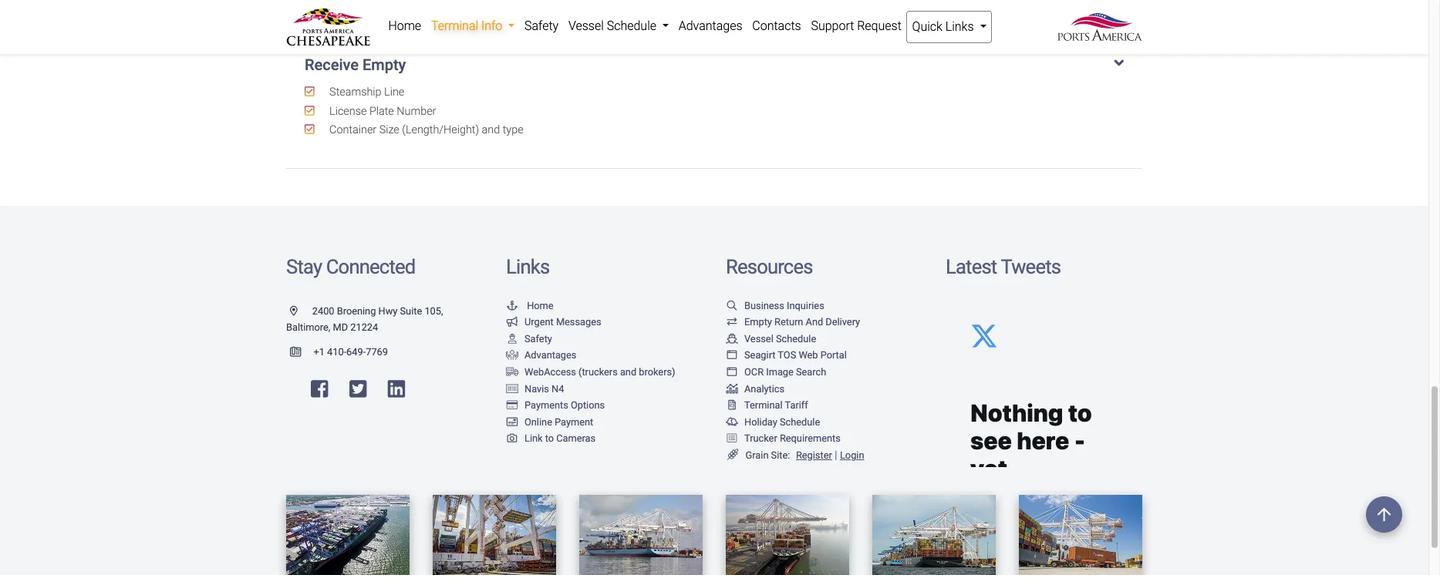 Task type: locate. For each thing, give the bounding box(es) containing it.
0 horizontal spatial terminal
[[431, 19, 478, 33]]

advantages link up webaccess
[[506, 350, 577, 361]]

1 horizontal spatial home link
[[506, 300, 554, 311]]

0 vertical spatial vessel schedule
[[569, 19, 660, 33]]

navis n4 link
[[506, 383, 564, 395]]

schedule for ship "image"
[[776, 333, 816, 345]]

advantages up webaccess
[[525, 350, 577, 361]]

0 horizontal spatial empty
[[363, 56, 406, 74]]

2 vertical spatial schedule
[[780, 416, 820, 428]]

support request link
[[806, 11, 907, 42]]

contacts link
[[748, 11, 806, 42]]

1 horizontal spatial terminal
[[745, 400, 783, 411]]

2 safety from the top
[[525, 333, 552, 345]]

0 vertical spatial home
[[388, 19, 421, 33]]

advantages left contacts
[[679, 19, 743, 33]]

0 horizontal spatial vessel schedule link
[[564, 11, 674, 42]]

empty down "business"
[[745, 316, 772, 328]]

reefer
[[330, 1, 361, 15]]

+1
[[314, 346, 325, 358]]

2 horizontal spatial and
[[620, 366, 637, 378]]

holiday schedule
[[745, 416, 820, 428]]

105,
[[425, 305, 443, 317]]

online
[[525, 416, 552, 428]]

1 vertical spatial advantages
[[525, 350, 577, 361]]

site:
[[771, 450, 790, 461]]

home link for terminal info link
[[383, 11, 426, 42]]

home down reefer commodity and temperature
[[388, 19, 421, 33]]

brokers)
[[639, 366, 676, 378]]

vessel schedule
[[569, 19, 660, 33], [745, 333, 816, 345]]

0 horizontal spatial advantages link
[[506, 350, 577, 361]]

0 vertical spatial and
[[423, 1, 442, 15]]

holiday schedule link
[[726, 416, 820, 428]]

and for webaccess
[[620, 366, 637, 378]]

safety right info
[[525, 19, 559, 33]]

credit card image
[[506, 401, 518, 411]]

1 vertical spatial home
[[527, 300, 554, 311]]

links right quick
[[946, 19, 974, 34]]

terminal down analytics
[[745, 400, 783, 411]]

|
[[835, 449, 837, 462]]

advantages link left contacts
[[674, 11, 748, 42]]

commodity
[[364, 1, 421, 15]]

login
[[840, 450, 865, 461]]

1 vertical spatial safety link
[[506, 333, 552, 345]]

hwy
[[378, 305, 398, 317]]

bullhorn image
[[506, 318, 518, 328]]

home link
[[383, 11, 426, 42], [506, 300, 554, 311]]

links
[[946, 19, 974, 34], [506, 255, 550, 278]]

1 horizontal spatial advantages
[[679, 19, 743, 33]]

2 browser image from the top
[[726, 368, 738, 378]]

and
[[806, 316, 823, 328]]

1 vertical spatial vessel schedule
[[745, 333, 816, 345]]

contacts
[[752, 19, 801, 33]]

0 vertical spatial home link
[[383, 11, 426, 42]]

trucker
[[745, 433, 778, 445]]

1 vertical spatial vessel schedule link
[[726, 333, 816, 345]]

home
[[388, 19, 421, 33], [527, 300, 554, 311]]

and left type
[[482, 124, 500, 137]]

0 horizontal spatial vessel schedule
[[569, 19, 660, 33]]

0 horizontal spatial and
[[423, 1, 442, 15]]

terminal info link
[[426, 11, 520, 42]]

options
[[571, 400, 605, 411]]

ocr
[[745, 366, 764, 378]]

home link right reefer
[[383, 11, 426, 42]]

0 vertical spatial empty
[[363, 56, 406, 74]]

online payment link
[[506, 416, 594, 428]]

0 horizontal spatial vessel
[[569, 19, 604, 33]]

terminal down "temperature"
[[431, 19, 478, 33]]

1 vertical spatial advantages link
[[506, 350, 577, 361]]

terminal for terminal info
[[431, 19, 478, 33]]

login link
[[840, 450, 865, 461]]

payments options link
[[506, 400, 605, 411]]

home up urgent
[[527, 300, 554, 311]]

quick links
[[912, 19, 977, 34]]

0 vertical spatial advantages link
[[674, 11, 748, 42]]

and up terminal info
[[423, 1, 442, 15]]

home link for urgent messages link
[[506, 300, 554, 311]]

1 vertical spatial home link
[[506, 300, 554, 311]]

latest tweets
[[946, 255, 1061, 278]]

quick
[[912, 19, 943, 34]]

empty
[[363, 56, 406, 74], [745, 316, 772, 328]]

browser image
[[726, 351, 738, 361], [726, 368, 738, 378]]

1 vertical spatial schedule
[[776, 333, 816, 345]]

urgent messages
[[525, 316, 601, 328]]

business inquiries link
[[726, 300, 825, 311]]

and left brokers)
[[620, 366, 637, 378]]

empty up line
[[363, 56, 406, 74]]

camera image
[[506, 435, 518, 445]]

reefer commodity and temperature
[[327, 1, 506, 15]]

1 horizontal spatial vessel schedule link
[[726, 333, 816, 345]]

support
[[811, 19, 854, 33]]

payments
[[525, 400, 568, 411]]

truck container image
[[506, 368, 518, 378]]

2400 broening hwy suite 105, baltimore, md 21224 link
[[286, 305, 443, 333]]

1 horizontal spatial vessel
[[745, 333, 774, 345]]

1 horizontal spatial home
[[527, 300, 554, 311]]

file invoice image
[[726, 401, 738, 411]]

0 horizontal spatial home link
[[383, 11, 426, 42]]

credit card front image
[[506, 418, 518, 428]]

size
[[379, 124, 400, 137]]

tos
[[778, 350, 796, 361]]

7769
[[366, 346, 388, 358]]

suite
[[400, 305, 422, 317]]

hand receiving image
[[506, 351, 518, 361]]

safety
[[525, 19, 559, 33], [525, 333, 552, 345]]

info
[[481, 19, 502, 33]]

schedule
[[607, 19, 657, 33], [776, 333, 816, 345], [780, 416, 820, 428]]

grain site: register | login
[[746, 449, 865, 462]]

1 browser image from the top
[[726, 351, 738, 361]]

license
[[330, 105, 367, 118]]

1 horizontal spatial empty
[[745, 316, 772, 328]]

1 horizontal spatial links
[[946, 19, 974, 34]]

return
[[775, 316, 803, 328]]

type
[[503, 124, 524, 137]]

vessel schedule link
[[564, 11, 674, 42], [726, 333, 816, 345]]

terminal tariff link
[[726, 400, 808, 411]]

1 vertical spatial empty
[[745, 316, 772, 328]]

browser image down ship "image"
[[726, 351, 738, 361]]

browser image inside seagirt tos web portal link
[[726, 351, 738, 361]]

safety down urgent
[[525, 333, 552, 345]]

terminal for terminal tariff
[[745, 400, 783, 411]]

browser image up the analytics "icon"
[[726, 368, 738, 378]]

urgent messages link
[[506, 316, 601, 328]]

safety link for the left advantages link
[[506, 333, 552, 345]]

terminal tariff
[[745, 400, 808, 411]]

advantages
[[679, 19, 743, 33], [525, 350, 577, 361]]

1 vertical spatial terminal
[[745, 400, 783, 411]]

terminal
[[431, 19, 478, 33], [745, 400, 783, 411]]

0 horizontal spatial advantages
[[525, 350, 577, 361]]

analytics
[[745, 383, 785, 395]]

facebook square image
[[311, 380, 328, 400]]

browser image inside ocr image search link
[[726, 368, 738, 378]]

seagirt tos web portal
[[745, 350, 847, 361]]

webaccess (truckers and brokers) link
[[506, 366, 676, 378]]

register link
[[793, 450, 832, 461]]

0 vertical spatial safety link
[[520, 11, 564, 42]]

safety link down urgent
[[506, 333, 552, 345]]

requirements
[[780, 433, 841, 445]]

trucker requirements
[[745, 433, 841, 445]]

list alt image
[[726, 435, 738, 445]]

0 vertical spatial browser image
[[726, 351, 738, 361]]

2 vertical spatial and
[[620, 366, 637, 378]]

receive
[[305, 56, 359, 74]]

1 vertical spatial browser image
[[726, 368, 738, 378]]

0 vertical spatial safety
[[525, 19, 559, 33]]

0 vertical spatial terminal
[[431, 19, 478, 33]]

resources
[[726, 255, 813, 278]]

+1 410-649-7769 link
[[286, 346, 388, 358]]

urgent
[[525, 316, 554, 328]]

anchor image
[[506, 301, 518, 311]]

1 vertical spatial safety
[[525, 333, 552, 345]]

safety link right info
[[520, 11, 564, 42]]

1 vertical spatial links
[[506, 255, 550, 278]]

web
[[799, 350, 818, 361]]

home link up urgent
[[506, 300, 554, 311]]

links up anchor image
[[506, 255, 550, 278]]

(truckers
[[579, 366, 618, 378]]

1 vertical spatial and
[[482, 124, 500, 137]]

grain
[[746, 450, 769, 461]]



Task type: vqa. For each thing, say whether or not it's contained in the screenshot.
Contacts
yes



Task type: describe. For each thing, give the bounding box(es) containing it.
safety link for vessel schedule 'link' to the top
[[520, 11, 564, 42]]

holiday
[[745, 416, 778, 428]]

quick links link
[[907, 11, 992, 43]]

2400
[[312, 305, 334, 317]]

ocr image search link
[[726, 366, 827, 378]]

portal
[[821, 350, 847, 361]]

link
[[525, 433, 543, 445]]

seagirt
[[745, 350, 776, 361]]

delivery
[[826, 316, 860, 328]]

cameras
[[556, 433, 596, 445]]

terminal info
[[431, 19, 505, 33]]

receive empty link
[[305, 56, 406, 74]]

payment
[[555, 416, 594, 428]]

browser image for seagirt
[[726, 351, 738, 361]]

21224
[[350, 322, 378, 333]]

payments options
[[525, 400, 605, 411]]

empty return and delivery
[[745, 316, 860, 328]]

business
[[745, 300, 785, 311]]

webaccess (truckers and brokers)
[[525, 366, 676, 378]]

2400 broening hwy suite 105, baltimore, md 21224
[[286, 305, 443, 333]]

map marker alt image
[[290, 307, 310, 317]]

md
[[333, 322, 348, 333]]

exchange image
[[726, 318, 738, 328]]

trucker requirements link
[[726, 433, 841, 445]]

tariff
[[785, 400, 808, 411]]

support request
[[811, 19, 902, 33]]

schedule for the bells image
[[780, 416, 820, 428]]

twitter square image
[[349, 380, 367, 400]]

n4
[[552, 383, 564, 395]]

number
[[397, 105, 436, 118]]

seagirt tos web portal link
[[726, 350, 847, 361]]

1 horizontal spatial vessel schedule
[[745, 333, 816, 345]]

navis n4
[[525, 383, 564, 395]]

link to cameras
[[525, 433, 596, 445]]

analytics link
[[726, 383, 785, 395]]

0 vertical spatial links
[[946, 19, 974, 34]]

search
[[796, 366, 827, 378]]

online payment
[[525, 416, 594, 428]]

empty inside "tab list"
[[363, 56, 406, 74]]

inquiries
[[787, 300, 825, 311]]

0 vertical spatial vessel schedule link
[[564, 11, 674, 42]]

1 horizontal spatial advantages link
[[674, 11, 748, 42]]

messages
[[556, 316, 601, 328]]

navis
[[525, 383, 549, 395]]

receive empty tab list
[[286, 0, 1143, 169]]

0 vertical spatial vessel
[[569, 19, 604, 33]]

license plate number
[[327, 105, 436, 118]]

steamship
[[330, 86, 382, 99]]

649-
[[347, 346, 366, 358]]

tweets
[[1001, 255, 1061, 278]]

1 vertical spatial vessel
[[745, 333, 774, 345]]

plate
[[370, 105, 394, 118]]

latest
[[946, 255, 997, 278]]

container size (length/height) and type
[[327, 124, 524, 137]]

container
[[330, 124, 377, 137]]

line
[[384, 86, 404, 99]]

browser image for ocr
[[726, 368, 738, 378]]

steamship line
[[327, 86, 404, 99]]

container storage image
[[506, 385, 518, 395]]

410-
[[327, 346, 347, 358]]

baltimore,
[[286, 322, 331, 333]]

0 horizontal spatial links
[[506, 255, 550, 278]]

search image
[[726, 301, 738, 311]]

analytics image
[[726, 385, 738, 395]]

link to cameras link
[[506, 433, 596, 445]]

wheat image
[[726, 450, 740, 461]]

bells image
[[726, 418, 738, 428]]

receive empty
[[305, 56, 406, 74]]

phone office image
[[290, 348, 314, 358]]

user hard hat image
[[506, 335, 518, 345]]

go to top image
[[1366, 497, 1403, 533]]

+1 410-649-7769
[[314, 346, 388, 358]]

ocr image search
[[745, 366, 827, 378]]

request
[[857, 19, 902, 33]]

stay connected
[[286, 255, 415, 278]]

(length/height)
[[402, 124, 479, 137]]

1 horizontal spatial and
[[482, 124, 500, 137]]

0 horizontal spatial home
[[388, 19, 421, 33]]

ship image
[[726, 335, 738, 345]]

0 vertical spatial schedule
[[607, 19, 657, 33]]

temperature
[[444, 1, 506, 15]]

webaccess
[[525, 366, 576, 378]]

1 safety from the top
[[525, 19, 559, 33]]

to
[[545, 433, 554, 445]]

and for reefer
[[423, 1, 442, 15]]

image
[[766, 366, 794, 378]]

stay
[[286, 255, 322, 278]]

empty return and delivery link
[[726, 316, 860, 328]]

register
[[796, 450, 832, 461]]

linkedin image
[[388, 380, 405, 400]]

0 vertical spatial advantages
[[679, 19, 743, 33]]



